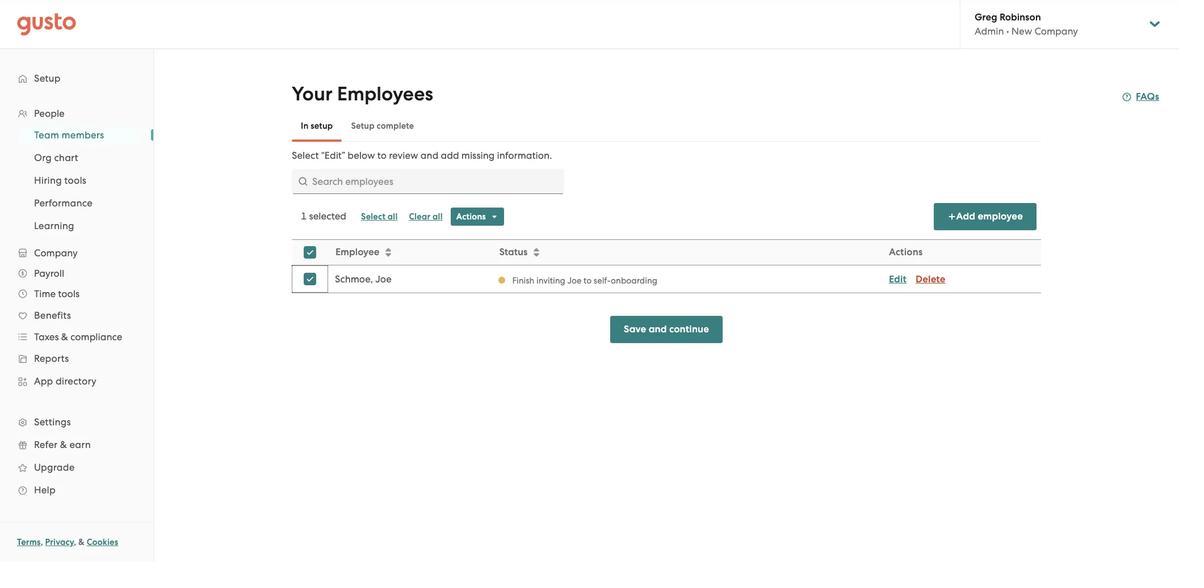 Task type: describe. For each thing, give the bounding box(es) containing it.
in setup tab panel
[[292, 149, 1042, 294]]

app directory
[[34, 376, 97, 387]]

learning link
[[20, 216, 142, 236]]

add employee button
[[934, 203, 1037, 231]]

add employee link
[[934, 203, 1037, 231]]

setup for setup complete
[[351, 121, 375, 131]]

schmoe, joe
[[335, 274, 392, 285]]

delete
[[916, 274, 946, 285]]

your
[[292, 82, 333, 106]]

to for review
[[378, 150, 387, 161]]

Select row checkbox
[[298, 267, 323, 292]]

terms , privacy , & cookies
[[17, 538, 118, 548]]

employee
[[336, 247, 380, 258]]

settings link
[[11, 412, 142, 433]]

people button
[[11, 103, 142, 124]]

edit
[[889, 274, 907, 285]]

benefits link
[[11, 306, 142, 326]]

information.
[[497, 150, 552, 161]]

finish inviting joe to self-onboarding
[[513, 276, 658, 286]]

company inside greg robinson admin • new company
[[1035, 26, 1079, 37]]

setup complete
[[351, 121, 414, 131]]

to for self-
[[584, 276, 592, 286]]

0 horizontal spatial joe
[[376, 274, 392, 285]]

•
[[1007, 26, 1010, 37]]

setup for setup
[[34, 73, 61, 84]]

clear all
[[409, 212, 443, 222]]

in
[[301, 121, 309, 131]]

review
[[389, 150, 418, 161]]

performance
[[34, 198, 93, 209]]

tools for time tools
[[58, 289, 80, 300]]

refer & earn
[[34, 440, 91, 451]]

inviting
[[537, 276, 566, 286]]

settings
[[34, 417, 71, 428]]

employees tab list
[[292, 110, 1042, 142]]

members
[[62, 130, 104, 141]]

new
[[1012, 26, 1033, 37]]

setup link
[[11, 68, 142, 89]]

missing
[[462, 150, 495, 161]]

help
[[34, 485, 56, 496]]

hiring tools
[[34, 175, 86, 186]]

& for compliance
[[61, 332, 68, 343]]

terms
[[17, 538, 41, 548]]

org chart
[[34, 152, 78, 164]]

2 , from the left
[[74, 538, 76, 548]]

taxes
[[34, 332, 59, 343]]

org
[[34, 152, 52, 164]]

save
[[624, 324, 647, 336]]

select all button
[[356, 208, 404, 226]]

actions inside popup button
[[457, 212, 486, 222]]

time tools
[[34, 289, 80, 300]]

grid containing employee
[[292, 240, 1042, 294]]

select for select all
[[361, 212, 386, 222]]

1 , from the left
[[41, 538, 43, 548]]

save and continue
[[624, 324, 710, 336]]

hiring tools link
[[20, 170, 142, 191]]

upgrade link
[[11, 458, 142, 478]]

setup complete button
[[342, 112, 423, 140]]

app
[[34, 376, 53, 387]]

save and continue button
[[611, 316, 723, 344]]

and inside in setup tab panel
[[421, 150, 439, 161]]

team
[[34, 130, 59, 141]]

employees
[[337, 82, 433, 106]]

delete button
[[916, 273, 946, 287]]

performance link
[[20, 193, 142, 214]]

org chart link
[[20, 148, 142, 168]]

gusto navigation element
[[0, 49, 153, 520]]

in setup
[[301, 121, 333, 131]]

status button
[[493, 241, 882, 265]]

1 horizontal spatial joe
[[568, 276, 582, 286]]

faqs
[[1137, 91, 1160, 103]]

team members
[[34, 130, 104, 141]]

privacy
[[45, 538, 74, 548]]

select for select "edit" below to review and add missing information.
[[292, 150, 319, 161]]

your employees
[[292, 82, 433, 106]]

1 selected
[[301, 211, 347, 222]]

1 horizontal spatial actions
[[889, 247, 923, 258]]

faqs button
[[1123, 90, 1160, 104]]

refer & earn link
[[11, 435, 142, 456]]



Task type: locate. For each thing, give the bounding box(es) containing it.
compliance
[[70, 332, 122, 343]]

app directory link
[[11, 371, 142, 392]]

all right clear
[[433, 212, 443, 222]]

select "edit" below to review and add missing information.
[[292, 150, 552, 161]]

actions button
[[451, 208, 504, 226]]

select
[[292, 150, 319, 161], [361, 212, 386, 222]]

learning
[[34, 220, 74, 232]]

schmoe,
[[335, 274, 373, 285]]

0 vertical spatial company
[[1035, 26, 1079, 37]]

1 vertical spatial setup
[[351, 121, 375, 131]]

1 horizontal spatial and
[[649, 324, 667, 336]]

edit link
[[889, 274, 907, 285]]

2 all from the left
[[433, 212, 443, 222]]

all left clear
[[388, 212, 398, 222]]

0 horizontal spatial actions
[[457, 212, 486, 222]]

1 horizontal spatial select
[[361, 212, 386, 222]]

1 horizontal spatial company
[[1035, 26, 1079, 37]]

actions
[[457, 212, 486, 222], [889, 247, 923, 258]]

team members link
[[20, 125, 142, 145]]

cookies
[[87, 538, 118, 548]]

help link
[[11, 481, 142, 501]]

company right the new
[[1035, 26, 1079, 37]]

0 horizontal spatial company
[[34, 248, 78, 259]]

privacy link
[[45, 538, 74, 548]]

1 horizontal spatial ,
[[74, 538, 76, 548]]

2 list from the top
[[0, 124, 153, 237]]

upgrade
[[34, 462, 75, 474]]

home image
[[17, 13, 76, 36]]

clear
[[409, 212, 431, 222]]

payroll
[[34, 268, 64, 279]]

hiring
[[34, 175, 62, 186]]

& left earn
[[60, 440, 67, 451]]

select up employee at the top
[[361, 212, 386, 222]]

company up payroll
[[34, 248, 78, 259]]

joe right inviting
[[568, 276, 582, 286]]

to
[[378, 150, 387, 161], [584, 276, 592, 286]]

& left the cookies button
[[78, 538, 85, 548]]

self-
[[594, 276, 611, 286]]

0 vertical spatial &
[[61, 332, 68, 343]]

grid
[[292, 240, 1042, 294]]

list containing team members
[[0, 124, 153, 237]]

select left "edit"
[[292, 150, 319, 161]]

earn
[[70, 440, 91, 451]]

setup up below
[[351, 121, 375, 131]]

joe right schmoe,
[[376, 274, 392, 285]]

in setup button
[[292, 112, 342, 140]]

people
[[34, 108, 65, 119]]

clear all button
[[404, 208, 449, 226]]

finish
[[513, 276, 535, 286]]

payroll button
[[11, 264, 142, 284]]

all for clear all
[[433, 212, 443, 222]]

0 horizontal spatial select
[[292, 150, 319, 161]]

actions up edit
[[889, 247, 923, 258]]

employee
[[978, 211, 1024, 223]]

tools for hiring tools
[[64, 175, 86, 186]]

&
[[61, 332, 68, 343], [60, 440, 67, 451], [78, 538, 85, 548]]

& right taxes
[[61, 332, 68, 343]]

to left self-
[[584, 276, 592, 286]]

chart
[[54, 152, 78, 164]]

1 horizontal spatial to
[[584, 276, 592, 286]]

and
[[421, 150, 439, 161], [649, 324, 667, 336]]

status
[[500, 247, 528, 258]]

reports link
[[11, 349, 142, 369]]

, left the cookies button
[[74, 538, 76, 548]]

list
[[0, 103, 153, 502], [0, 124, 153, 237]]

taxes & compliance button
[[11, 327, 142, 348]]

1 list from the top
[[0, 103, 153, 502]]

all inside button
[[388, 212, 398, 222]]

& inside dropdown button
[[61, 332, 68, 343]]

0 vertical spatial to
[[378, 150, 387, 161]]

1 vertical spatial select
[[361, 212, 386, 222]]

2 vertical spatial &
[[78, 538, 85, 548]]

and left add
[[421, 150, 439, 161]]

select inside button
[[361, 212, 386, 222]]

select all
[[361, 212, 398, 222]]

company inside company dropdown button
[[34, 248, 78, 259]]

0 horizontal spatial setup
[[34, 73, 61, 84]]

setup up people
[[34, 73, 61, 84]]

employee button
[[329, 241, 492, 265]]

1 horizontal spatial setup
[[351, 121, 375, 131]]

1 all from the left
[[388, 212, 398, 222]]

0 horizontal spatial all
[[388, 212, 398, 222]]

company button
[[11, 243, 142, 264]]

actions right clear all button
[[457, 212, 486, 222]]

company
[[1035, 26, 1079, 37], [34, 248, 78, 259]]

time
[[34, 289, 56, 300]]

and inside button
[[649, 324, 667, 336]]

1 vertical spatial to
[[584, 276, 592, 286]]

1
[[301, 211, 307, 222]]

& for earn
[[60, 440, 67, 451]]

setup
[[311, 121, 333, 131]]

0 vertical spatial actions
[[457, 212, 486, 222]]

,
[[41, 538, 43, 548], [74, 538, 76, 548]]

cookies button
[[87, 536, 118, 550]]

all for select all
[[388, 212, 398, 222]]

all inside button
[[433, 212, 443, 222]]

list containing people
[[0, 103, 153, 502]]

add
[[957, 211, 976, 223]]

"edit"
[[321, 150, 345, 161]]

continue
[[670, 324, 710, 336]]

0 horizontal spatial ,
[[41, 538, 43, 548]]

all
[[388, 212, 398, 222], [433, 212, 443, 222]]

0 vertical spatial select
[[292, 150, 319, 161]]

onboarding
[[611, 276, 658, 286]]

refer
[[34, 440, 58, 451]]

1 vertical spatial and
[[649, 324, 667, 336]]

reports
[[34, 353, 69, 365]]

robinson
[[1000, 11, 1042, 23]]

tools
[[64, 175, 86, 186], [58, 289, 80, 300]]

1 vertical spatial actions
[[889, 247, 923, 258]]

terms link
[[17, 538, 41, 548]]

add
[[441, 150, 459, 161]]

tools inside dropdown button
[[58, 289, 80, 300]]

taxes & compliance
[[34, 332, 122, 343]]

setup inside button
[[351, 121, 375, 131]]

setup inside gusto navigation element
[[34, 73, 61, 84]]

benefits
[[34, 310, 71, 321]]

1 vertical spatial tools
[[58, 289, 80, 300]]

to right below
[[378, 150, 387, 161]]

1 vertical spatial company
[[34, 248, 78, 259]]

below
[[348, 150, 375, 161]]

1 horizontal spatial all
[[433, 212, 443, 222]]

greg robinson admin • new company
[[975, 11, 1079, 37]]

1 selected status
[[301, 211, 347, 222]]

directory
[[56, 376, 97, 387]]

0 vertical spatial and
[[421, 150, 439, 161]]

0 horizontal spatial to
[[378, 150, 387, 161]]

1 vertical spatial &
[[60, 440, 67, 451]]

Select all rows on this page checkbox
[[298, 240, 323, 265]]

time tools button
[[11, 284, 142, 304]]

0 vertical spatial setup
[[34, 73, 61, 84]]

tools down payroll dropdown button
[[58, 289, 80, 300]]

, left privacy on the bottom of the page
[[41, 538, 43, 548]]

and right save
[[649, 324, 667, 336]]

Search employees field
[[292, 169, 565, 194]]

admin
[[975, 26, 1005, 37]]

add employee
[[957, 211, 1024, 223]]

0 horizontal spatial and
[[421, 150, 439, 161]]

selected
[[309, 211, 347, 222]]

tools up performance link
[[64, 175, 86, 186]]

0 vertical spatial tools
[[64, 175, 86, 186]]

complete
[[377, 121, 414, 131]]



Task type: vqa. For each thing, say whether or not it's contained in the screenshot.
Status
yes



